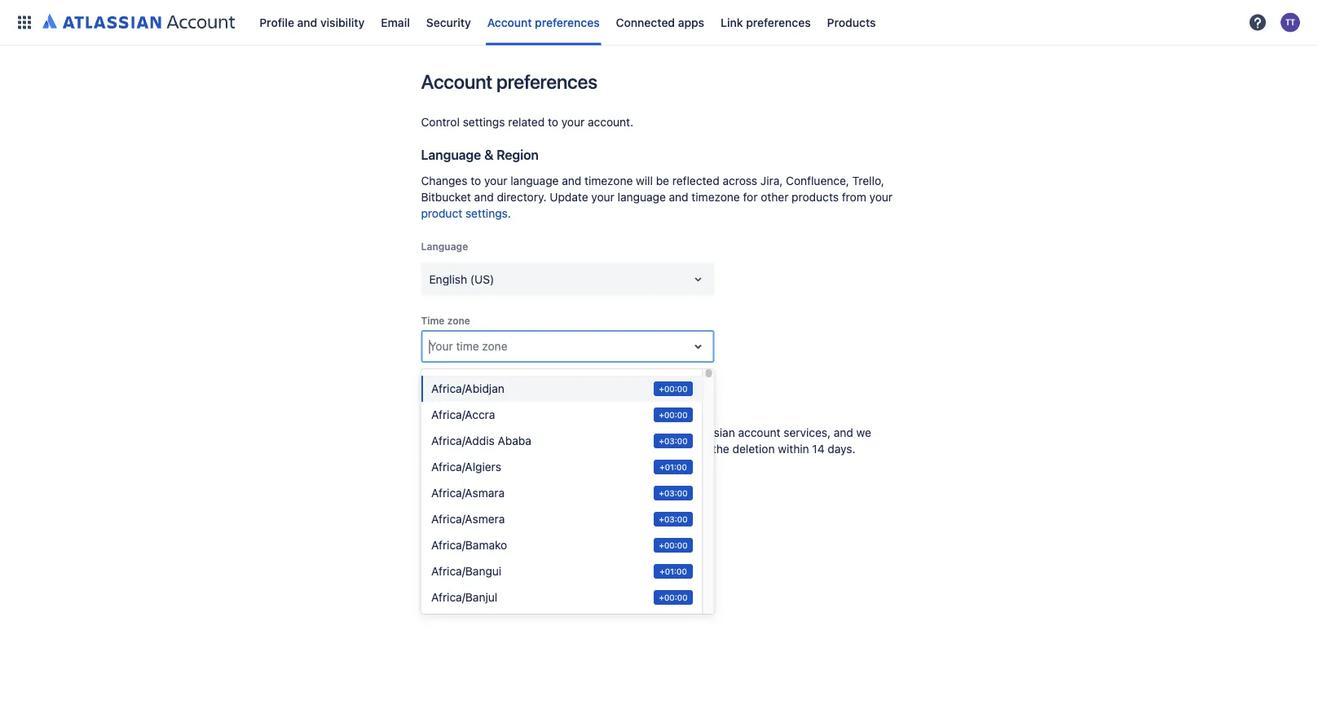 Task type: vqa. For each thing, say whether or not it's contained in the screenshot.


Task type: locate. For each thing, give the bounding box(es) containing it.
0 horizontal spatial language
[[511, 174, 559, 188]]

your
[[561, 115, 585, 129], [484, 174, 507, 188], [591, 190, 615, 204], [870, 190, 893, 204], [464, 389, 491, 405], [513, 426, 536, 439], [526, 442, 549, 456]]

within
[[778, 442, 809, 456]]

africa/banjul
[[431, 591, 497, 604]]

+00:00 for africa/banjul
[[659, 593, 687, 602]]

africa/bamako
[[431, 538, 507, 552]]

1 vertical spatial timezone
[[692, 190, 740, 204]]

1 vertical spatial language
[[421, 241, 468, 252]]

africa/abidjan
[[431, 382, 504, 395]]

+00:00
[[659, 384, 687, 393], [659, 410, 687, 419], [659, 541, 687, 550], [659, 593, 687, 602]]

english
[[429, 272, 467, 286]]

+03:00 for africa/asmara
[[659, 488, 687, 498]]

delete inside delete account button
[[431, 480, 466, 493]]

account,
[[539, 426, 585, 439]]

preferences for link preferences link
[[746, 15, 811, 29]]

0 vertical spatial language
[[421, 147, 481, 163]]

to up cancel
[[674, 426, 685, 439]]

open image
[[688, 337, 708, 356]]

timezone
[[585, 174, 633, 188], [692, 190, 740, 204]]

apps
[[678, 15, 704, 29]]

control settings related to your account.
[[421, 115, 634, 129]]

1 vertical spatial zone
[[482, 340, 508, 353]]

0 vertical spatial timezone
[[585, 174, 633, 188]]

delete up "africa/accra"
[[421, 389, 461, 405]]

services,
[[784, 426, 831, 439]]

delete
[[421, 389, 461, 405], [431, 480, 466, 493]]

and right profile
[[297, 15, 317, 29]]

None text field
[[429, 338, 432, 355]]

+03:00
[[659, 436, 687, 446], [659, 488, 687, 498], [659, 514, 687, 524]]

africa/addis
[[431, 434, 494, 448]]

4 +00:00 from the top
[[659, 593, 687, 602]]

zone
[[447, 315, 470, 326], [482, 340, 508, 353]]

account image
[[1281, 13, 1300, 32]]

language
[[511, 174, 559, 188], [618, 190, 666, 204]]

account up deletion
[[738, 426, 781, 439]]

delete down africa/algiers at the left bottom
[[431, 480, 466, 493]]

be
[[656, 174, 669, 188]]

settings
[[463, 115, 505, 129]]

0 vertical spatial +03:00
[[659, 436, 687, 446]]

from
[[842, 190, 866, 204]]

africa/bangui
[[431, 565, 501, 578]]

1 +00:00 from the top
[[659, 384, 687, 393]]

products
[[792, 190, 839, 204]]

account preferences
[[487, 15, 600, 29], [421, 70, 597, 93]]

and up days.
[[834, 426, 853, 439]]

account up control
[[421, 70, 492, 93]]

language down will
[[618, 190, 666, 204]]

account preferences link
[[482, 9, 605, 35]]

you up 'data.'
[[588, 426, 607, 439]]

language up english
[[421, 241, 468, 252]]

ababa
[[497, 434, 531, 448]]

1 vertical spatial account preferences
[[421, 70, 597, 93]]

&
[[484, 147, 494, 163]]

1 horizontal spatial to
[[548, 115, 558, 129]]

related
[[508, 115, 545, 129]]

delete down "africa/accra"
[[477, 426, 510, 439]]

1 horizontal spatial language
[[618, 190, 666, 204]]

1 vertical spatial to
[[471, 174, 481, 188]]

language & region
[[421, 147, 539, 163]]

2 vertical spatial account
[[469, 480, 512, 493]]

cancel
[[675, 442, 709, 456]]

delete up africa/algiers at the left bottom
[[490, 442, 523, 456]]

0 vertical spatial delete
[[421, 389, 461, 405]]

1 +03:00 from the top
[[659, 436, 687, 446]]

1 vertical spatial +01:00
[[659, 567, 687, 576]]

and up update
[[562, 174, 582, 188]]

account inside when you delete your account, you lose access to atlassian account services, and we permanently delete your personal data. you can cancel the deletion within 14 days.
[[738, 426, 781, 439]]

visibility
[[320, 15, 365, 29]]

1 vertical spatial delete
[[431, 480, 466, 493]]

link
[[721, 15, 743, 29]]

account
[[494, 389, 543, 405], [738, 426, 781, 439], [469, 480, 512, 493]]

when you delete your account, you lose access to atlassian account services, and we permanently delete your personal data. you can cancel the deletion within 14 days.
[[421, 426, 871, 456]]

account up the ababa
[[494, 389, 543, 405]]

the
[[712, 442, 729, 456]]

you down "africa/accra"
[[455, 426, 474, 439]]

account inside button
[[469, 480, 512, 493]]

0 vertical spatial +01:00
[[659, 462, 687, 472]]

settings.
[[466, 207, 511, 220]]

account preferences inside manage profile menu "element"
[[487, 15, 600, 29]]

1 vertical spatial +03:00
[[659, 488, 687, 498]]

delete
[[477, 426, 510, 439], [490, 442, 523, 456]]

delete for delete account
[[431, 480, 466, 493]]

account
[[487, 15, 532, 29], [421, 70, 492, 93]]

link preferences link
[[716, 9, 816, 35]]

control
[[421, 115, 460, 129]]

and inside manage profile menu "element"
[[297, 15, 317, 29]]

0 horizontal spatial you
[[455, 426, 474, 439]]

1 horizontal spatial timezone
[[692, 190, 740, 204]]

across
[[723, 174, 757, 188]]

to down language & region
[[471, 174, 481, 188]]

2 +00:00 from the top
[[659, 410, 687, 419]]

switch to... image
[[15, 13, 34, 32]]

3 +00:00 from the top
[[659, 541, 687, 550]]

1 +01:00 from the top
[[659, 462, 687, 472]]

days.
[[828, 442, 856, 456]]

link preferences
[[721, 15, 811, 29]]

language up the changes
[[421, 147, 481, 163]]

preferences left connected
[[535, 15, 600, 29]]

0 vertical spatial zone
[[447, 315, 470, 326]]

banner
[[0, 0, 1318, 46]]

time
[[456, 340, 479, 353]]

preferences right link at the right top of page
[[746, 15, 811, 29]]

None text field
[[429, 271, 432, 287]]

delete account button
[[421, 474, 522, 500]]

you
[[455, 426, 474, 439], [588, 426, 607, 439]]

your right update
[[591, 190, 615, 204]]

delete account
[[431, 480, 512, 493]]

delete your account
[[421, 389, 543, 405]]

0 vertical spatial account
[[487, 15, 532, 29]]

account right security
[[487, 15, 532, 29]]

deletion
[[733, 442, 775, 456]]

products
[[827, 15, 876, 29]]

0 vertical spatial language
[[511, 174, 559, 188]]

to right the related on the top of the page
[[548, 115, 558, 129]]

to
[[548, 115, 558, 129], [471, 174, 481, 188], [674, 426, 685, 439]]

1 language from the top
[[421, 147, 481, 163]]

0 horizontal spatial zone
[[447, 315, 470, 326]]

timezone left will
[[585, 174, 633, 188]]

data.
[[601, 442, 627, 456]]

0 vertical spatial account preferences
[[487, 15, 600, 29]]

2 you from the left
[[588, 426, 607, 439]]

1 horizontal spatial you
[[588, 426, 607, 439]]

1 vertical spatial language
[[618, 190, 666, 204]]

2 language from the top
[[421, 241, 468, 252]]

your up "africa/accra"
[[464, 389, 491, 405]]

1 vertical spatial account
[[738, 426, 781, 439]]

language
[[421, 147, 481, 163], [421, 241, 468, 252]]

3 +03:00 from the top
[[659, 514, 687, 524]]

manage profile menu element
[[10, 0, 1243, 45]]

personal
[[552, 442, 598, 456]]

0 horizontal spatial to
[[471, 174, 481, 188]]

english (us)
[[429, 272, 494, 286]]

other
[[761, 190, 789, 204]]

language up "directory."
[[511, 174, 559, 188]]

delete for delete your account
[[421, 389, 461, 405]]

2 +01:00 from the top
[[659, 567, 687, 576]]

+00:00 for africa/abidjan
[[659, 384, 687, 393]]

2 horizontal spatial to
[[674, 426, 685, 439]]

account down africa/algiers at the left bottom
[[469, 480, 512, 493]]

+01:00
[[659, 462, 687, 472], [659, 567, 687, 576]]

2 vertical spatial to
[[674, 426, 685, 439]]

account.
[[588, 115, 634, 129]]

changes
[[421, 174, 468, 188]]

and inside when you delete your account, you lose access to atlassian account services, and we permanently delete your personal data. you can cancel the deletion within 14 days.
[[834, 426, 853, 439]]

your time zone
[[429, 340, 508, 353]]

2 +03:00 from the top
[[659, 488, 687, 498]]

0 vertical spatial to
[[548, 115, 558, 129]]

profile and visibility
[[259, 15, 365, 29]]

and
[[297, 15, 317, 29], [562, 174, 582, 188], [474, 190, 494, 204], [669, 190, 689, 204], [834, 426, 853, 439]]

timezone down reflected on the right of the page
[[692, 190, 740, 204]]

2 vertical spatial +03:00
[[659, 514, 687, 524]]

1 vertical spatial account
[[421, 70, 492, 93]]

+03:00 for africa/asmera
[[659, 514, 687, 524]]

open image
[[688, 269, 708, 289]]

bitbucket
[[421, 190, 471, 204]]

preferences
[[535, 15, 600, 29], [746, 15, 811, 29], [497, 70, 597, 93]]

help image
[[1248, 13, 1268, 32]]

your left account.
[[561, 115, 585, 129]]



Task type: describe. For each thing, give the bounding box(es) containing it.
update
[[550, 190, 588, 204]]

access
[[635, 426, 671, 439]]

for
[[743, 190, 758, 204]]

africa/asmera
[[431, 512, 505, 526]]

1 you from the left
[[455, 426, 474, 439]]

email link
[[376, 9, 415, 35]]

atlassian
[[688, 426, 735, 439]]

region
[[497, 147, 539, 163]]

will
[[636, 174, 653, 188]]

your down account,
[[526, 442, 549, 456]]

your left account,
[[513, 426, 536, 439]]

time zone
[[421, 315, 470, 326]]

permanently
[[421, 442, 487, 456]]

your down &
[[484, 174, 507, 188]]

0 horizontal spatial timezone
[[585, 174, 633, 188]]

africa/algiers
[[431, 460, 501, 474]]

can
[[653, 442, 672, 456]]

product
[[421, 207, 462, 220]]

+00:00 for africa/accra
[[659, 410, 687, 419]]

email
[[381, 15, 410, 29]]

0 vertical spatial delete
[[477, 426, 510, 439]]

+03:00 for africa/addis ababa
[[659, 436, 687, 446]]

language for language
[[421, 241, 468, 252]]

your
[[429, 340, 453, 353]]

security link
[[421, 9, 476, 35]]

africa/addis ababa
[[431, 434, 531, 448]]

and down be at the top of page
[[669, 190, 689, 204]]

trello,
[[852, 174, 885, 188]]

banner containing profile and visibility
[[0, 0, 1318, 46]]

time
[[421, 315, 445, 326]]

lose
[[610, 426, 631, 439]]

africa/asmara
[[431, 486, 504, 500]]

profile and visibility link
[[255, 9, 370, 35]]

reflected
[[672, 174, 720, 188]]

14
[[812, 442, 825, 456]]

profile
[[259, 15, 294, 29]]

and up the settings. in the left of the page
[[474, 190, 494, 204]]

0 vertical spatial account
[[494, 389, 543, 405]]

+01:00 for africa/algiers
[[659, 462, 687, 472]]

connected apps link
[[611, 9, 709, 35]]

product settings. link
[[421, 207, 511, 220]]

connected apps
[[616, 15, 704, 29]]

preferences for account preferences link
[[535, 15, 600, 29]]

to inside changes to your language and timezone will be reflected across jira, confluence, trello, bitbucket and directory. update your language and timezone for other products from your product settings.
[[471, 174, 481, 188]]

jira,
[[761, 174, 783, 188]]

connected
[[616, 15, 675, 29]]

your down trello,
[[870, 190, 893, 204]]

products link
[[822, 9, 881, 35]]

(us)
[[470, 272, 494, 286]]

+00:00 for africa/bamako
[[659, 541, 687, 550]]

+01:00 for africa/bangui
[[659, 567, 687, 576]]

account inside manage profile menu "element"
[[487, 15, 532, 29]]

confluence,
[[786, 174, 849, 188]]

changes to your language and timezone will be reflected across jira, confluence, trello, bitbucket and directory. update your language and timezone for other products from your product settings.
[[421, 174, 893, 220]]

preferences up control settings related to your account.
[[497, 70, 597, 93]]

directory.
[[497, 190, 547, 204]]

when
[[421, 426, 452, 439]]

1 horizontal spatial zone
[[482, 340, 508, 353]]

to inside when you delete your account, you lose access to atlassian account services, and we permanently delete your personal data. you can cancel the deletion within 14 days.
[[674, 426, 685, 439]]

1 vertical spatial delete
[[490, 442, 523, 456]]

you
[[630, 442, 650, 456]]

language for language & region
[[421, 147, 481, 163]]

we
[[857, 426, 871, 439]]

africa/accra
[[431, 408, 495, 421]]

security
[[426, 15, 471, 29]]



